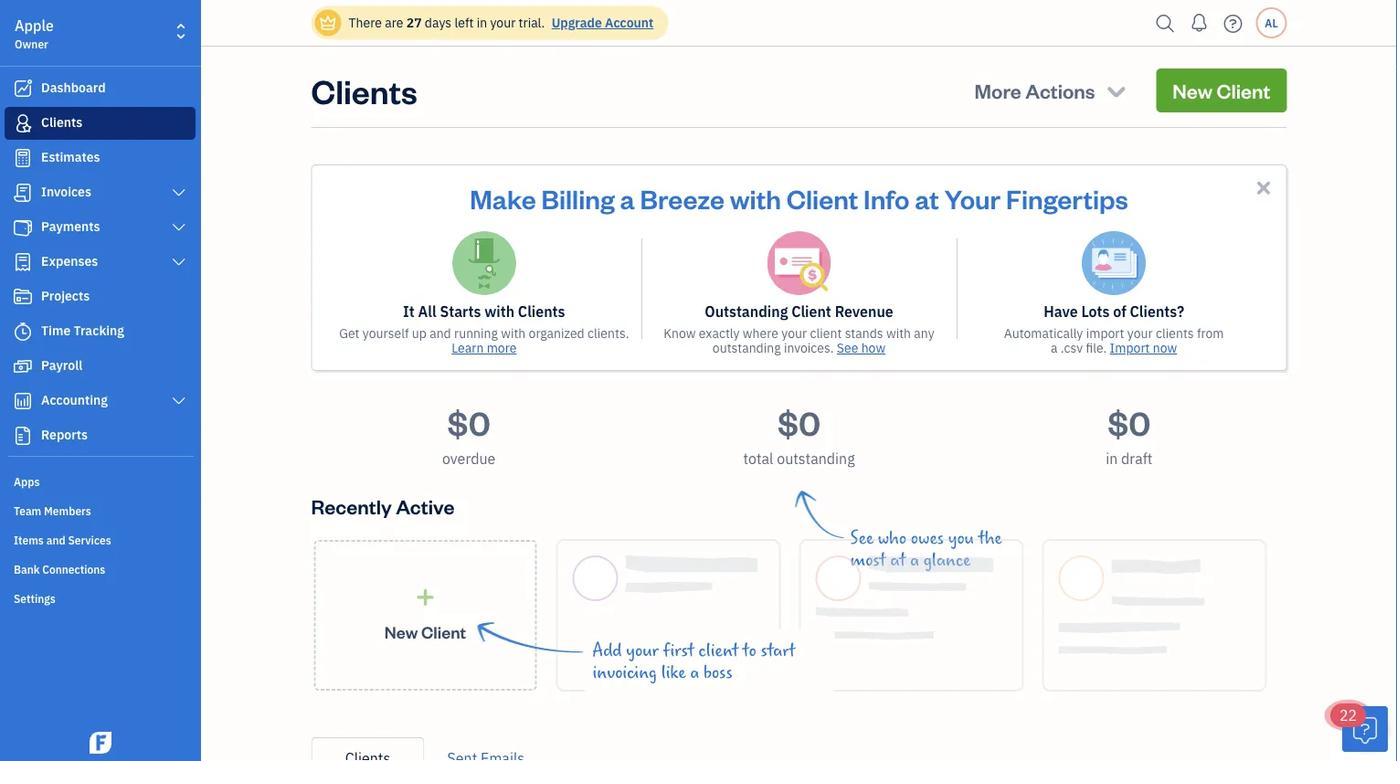 Task type: vqa. For each thing, say whether or not it's contained in the screenshot.
2nd 4 from right
no



Task type: describe. For each thing, give the bounding box(es) containing it.
22
[[1340, 706, 1358, 725]]

see how
[[837, 340, 886, 357]]

time
[[41, 322, 71, 339]]

have
[[1044, 302, 1078, 321]]

team members link
[[5, 496, 196, 524]]

apple
[[15, 16, 54, 35]]

make billing a breeze with client info at your fingertips
[[470, 181, 1129, 215]]

1 vertical spatial new client link
[[314, 540, 537, 691]]

reports
[[41, 426, 88, 443]]

your
[[945, 181, 1001, 215]]

see for see how
[[837, 340, 859, 357]]

see who owes you the most at a glance
[[851, 528, 1002, 570]]

0 horizontal spatial new
[[385, 621, 418, 643]]

chevron large down image
[[171, 255, 187, 270]]

estimates
[[41, 149, 100, 165]]

running
[[454, 325, 498, 342]]

import
[[1087, 325, 1125, 342]]

outstanding client revenue image
[[767, 231, 831, 295]]

apps link
[[5, 467, 196, 495]]

0 vertical spatial new client
[[1173, 77, 1271, 103]]

bank connections link
[[5, 555, 196, 582]]

billing
[[542, 181, 615, 215]]

glance
[[924, 550, 971, 570]]

27
[[407, 14, 422, 31]]

more actions button
[[959, 69, 1146, 112]]

clients inside main element
[[41, 114, 82, 131]]

boss
[[704, 663, 733, 683]]

where
[[743, 325, 779, 342]]

outstanding
[[705, 302, 788, 321]]

invoices.
[[784, 340, 834, 357]]

accounting
[[41, 392, 108, 409]]

all
[[418, 302, 437, 321]]

add your first client to start invoicing like a boss
[[593, 641, 796, 683]]

0 vertical spatial clients
[[311, 69, 418, 112]]

exactly
[[699, 325, 740, 342]]

team members
[[14, 504, 91, 518]]

dashboard
[[41, 79, 106, 96]]

upgrade
[[552, 14, 602, 31]]

starts
[[440, 302, 481, 321]]

.csv
[[1061, 340, 1083, 357]]

$0 for $0 total outstanding
[[778, 400, 821, 444]]

your left 'trial.'
[[490, 14, 516, 31]]

invoices
[[41, 183, 91, 200]]

know exactly where your client stands with any outstanding invoices.
[[664, 325, 935, 357]]

$0 in draft
[[1106, 400, 1153, 468]]

1 horizontal spatial new client link
[[1157, 69, 1288, 112]]

lots
[[1082, 302, 1110, 321]]

close image
[[1254, 177, 1275, 198]]

chevron large down image for invoices
[[171, 186, 187, 200]]

owner
[[15, 37, 48, 51]]

report image
[[12, 427, 34, 445]]

a inside add your first client to start invoicing like a boss
[[690, 663, 700, 683]]

upgrade account link
[[548, 14, 654, 31]]

a inside see who owes you the most at a glance
[[911, 550, 920, 570]]

more actions
[[975, 77, 1096, 103]]

22 button
[[1331, 704, 1389, 752]]

make
[[470, 181, 536, 215]]

it all starts with clients get yourself up and running with organized clients. learn more
[[339, 302, 629, 357]]

al
[[1265, 16, 1279, 30]]

payroll link
[[5, 350, 196, 383]]

automatically
[[1004, 325, 1084, 342]]

learn
[[452, 340, 484, 357]]

team
[[14, 504, 41, 518]]

import
[[1110, 340, 1150, 357]]

there
[[349, 14, 382, 31]]

client inside add your first client to start invoicing like a boss
[[699, 641, 739, 661]]

more
[[975, 77, 1022, 103]]

your inside have lots of clients? automatically import your clients from a .csv file. import now
[[1128, 325, 1153, 342]]

like
[[662, 663, 686, 683]]

resource center badge image
[[1343, 707, 1389, 752]]

chart image
[[12, 392, 34, 410]]

notifications image
[[1185, 5, 1214, 41]]

start
[[761, 641, 796, 661]]

bank connections
[[14, 562, 105, 577]]

client up know exactly where your client stands with any outstanding invoices.
[[792, 302, 832, 321]]

and inside main element
[[46, 533, 66, 548]]

your inside add your first client to start invoicing like a boss
[[626, 641, 659, 661]]

payments link
[[5, 211, 196, 244]]

with right breeze
[[730, 181, 781, 215]]

owes
[[911, 528, 944, 548]]

invoicing
[[593, 663, 657, 683]]

project image
[[12, 288, 34, 306]]

now
[[1153, 340, 1178, 357]]

there are 27 days left in your trial. upgrade account
[[349, 14, 654, 31]]

a right billing
[[620, 181, 635, 215]]

search image
[[1151, 10, 1181, 37]]

get
[[339, 325, 360, 342]]

organized
[[529, 325, 585, 342]]

$0 for $0 overdue
[[448, 400, 491, 444]]

outstanding inside $0 total outstanding
[[777, 449, 855, 468]]

dashboard link
[[5, 72, 196, 105]]

with up running
[[485, 302, 515, 321]]

settings
[[14, 591, 56, 606]]

who
[[878, 528, 907, 548]]

expenses link
[[5, 246, 196, 279]]

expense image
[[12, 253, 34, 271]]

invoice image
[[12, 184, 34, 202]]



Task type: locate. For each thing, give the bounding box(es) containing it.
file.
[[1086, 340, 1107, 357]]

0 vertical spatial client
[[810, 325, 842, 342]]

a inside have lots of clients? automatically import your clients from a .csv file. import now
[[1051, 340, 1058, 357]]

client left info
[[787, 181, 859, 215]]

and right items
[[46, 533, 66, 548]]

1 horizontal spatial client
[[810, 325, 842, 342]]

0 vertical spatial new
[[1173, 77, 1213, 103]]

a left .csv
[[1051, 340, 1058, 357]]

your down outstanding client revenue
[[782, 325, 807, 342]]

overdue
[[442, 449, 496, 468]]

client down go to help icon
[[1217, 77, 1271, 103]]

add
[[593, 641, 622, 661]]

1 vertical spatial new client
[[385, 621, 466, 643]]

recently active
[[311, 493, 455, 519]]

at inside see who owes you the most at a glance
[[891, 550, 906, 570]]

your
[[490, 14, 516, 31], [782, 325, 807, 342], [1128, 325, 1153, 342], [626, 641, 659, 661]]

1 vertical spatial outstanding
[[777, 449, 855, 468]]

freshbooks image
[[86, 732, 115, 754]]

$0 down invoices.
[[778, 400, 821, 444]]

1 vertical spatial chevron large down image
[[171, 220, 187, 235]]

apps
[[14, 474, 40, 489]]

a down owes
[[911, 550, 920, 570]]

1 horizontal spatial at
[[915, 181, 940, 215]]

yourself
[[363, 325, 409, 342]]

in inside '$0 in draft'
[[1106, 449, 1118, 468]]

in right left
[[477, 14, 487, 31]]

clients.
[[588, 325, 629, 342]]

clients up estimates
[[41, 114, 82, 131]]

new down 'plus' image
[[385, 621, 418, 643]]

it all starts with clients image
[[452, 231, 516, 295]]

estimates link
[[5, 142, 196, 175]]

in left draft
[[1106, 449, 1118, 468]]

0 vertical spatial see
[[837, 340, 859, 357]]

plus image
[[415, 588, 436, 607]]

most
[[851, 550, 886, 570]]

first
[[663, 641, 695, 661]]

settings link
[[5, 584, 196, 612]]

0 horizontal spatial at
[[891, 550, 906, 570]]

outstanding inside know exactly where your client stands with any outstanding invoices.
[[713, 340, 781, 357]]

go to help image
[[1219, 10, 1248, 37]]

account
[[605, 14, 654, 31]]

items and services link
[[5, 526, 196, 553]]

any
[[914, 325, 935, 342]]

new client link
[[1157, 69, 1288, 112], [314, 540, 537, 691]]

to
[[743, 641, 757, 661]]

clients link
[[5, 107, 196, 140]]

and inside it all starts with clients get yourself up and running with organized clients. learn more
[[430, 325, 451, 342]]

$0 inside $0 total outstanding
[[778, 400, 821, 444]]

0 vertical spatial and
[[430, 325, 451, 342]]

money image
[[12, 357, 34, 376]]

payments
[[41, 218, 100, 235]]

client inside know exactly where your client stands with any outstanding invoices.
[[810, 325, 842, 342]]

members
[[44, 504, 91, 518]]

0 horizontal spatial client
[[699, 641, 739, 661]]

outstanding
[[713, 340, 781, 357], [777, 449, 855, 468]]

chevron large down image
[[171, 186, 187, 200], [171, 220, 187, 235], [171, 394, 187, 409]]

new client
[[1173, 77, 1271, 103], [385, 621, 466, 643]]

see up most
[[851, 528, 874, 548]]

main element
[[0, 0, 247, 761]]

al button
[[1256, 7, 1288, 38]]

1 $0 from the left
[[448, 400, 491, 444]]

bank
[[14, 562, 40, 577]]

2 horizontal spatial $0
[[1108, 400, 1151, 444]]

0 horizontal spatial in
[[477, 14, 487, 31]]

apple owner
[[15, 16, 54, 51]]

0 horizontal spatial new client link
[[314, 540, 537, 691]]

outstanding right total
[[777, 449, 855, 468]]

accounting link
[[5, 385, 196, 418]]

trial.
[[519, 14, 545, 31]]

clients up organized
[[518, 302, 565, 321]]

1 vertical spatial clients
[[41, 114, 82, 131]]

see left how
[[837, 340, 859, 357]]

revenue
[[835, 302, 894, 321]]

client image
[[12, 114, 34, 133]]

your up "invoicing"
[[626, 641, 659, 661]]

connections
[[42, 562, 105, 577]]

and right up
[[430, 325, 451, 342]]

1 vertical spatial see
[[851, 528, 874, 548]]

see for see who owes you the most at a glance
[[851, 528, 874, 548]]

clients
[[311, 69, 418, 112], [41, 114, 82, 131], [518, 302, 565, 321]]

dashboard image
[[12, 80, 34, 98]]

clients
[[1156, 325, 1194, 342]]

$0 up overdue
[[448, 400, 491, 444]]

0 vertical spatial at
[[915, 181, 940, 215]]

time tracking
[[41, 322, 124, 339]]

a right like
[[690, 663, 700, 683]]

from
[[1197, 325, 1225, 342]]

1 vertical spatial and
[[46, 533, 66, 548]]

1 vertical spatial at
[[891, 550, 906, 570]]

2 horizontal spatial clients
[[518, 302, 565, 321]]

payment image
[[12, 218, 34, 237]]

how
[[862, 340, 886, 357]]

breeze
[[640, 181, 725, 215]]

0 vertical spatial in
[[477, 14, 487, 31]]

items and services
[[14, 533, 111, 548]]

0 horizontal spatial clients
[[41, 114, 82, 131]]

new client down go to help icon
[[1173, 77, 1271, 103]]

have lots of clients? image
[[1082, 231, 1146, 295]]

with left "any"
[[887, 325, 911, 342]]

1 vertical spatial in
[[1106, 449, 1118, 468]]

expenses
[[41, 253, 98, 270]]

1 vertical spatial client
[[699, 641, 739, 661]]

see
[[837, 340, 859, 357], [851, 528, 874, 548]]

chevron large down image for payments
[[171, 220, 187, 235]]

payroll
[[41, 357, 83, 374]]

clients down "there"
[[311, 69, 418, 112]]

with right running
[[501, 325, 526, 342]]

at down who
[[891, 550, 906, 570]]

$0 inside '$0 overdue'
[[448, 400, 491, 444]]

and
[[430, 325, 451, 342], [46, 533, 66, 548]]

2 vertical spatial chevron large down image
[[171, 394, 187, 409]]

know
[[664, 325, 696, 342]]

crown image
[[319, 13, 338, 32]]

clients?
[[1130, 302, 1185, 321]]

the
[[979, 528, 1002, 548]]

2 vertical spatial clients
[[518, 302, 565, 321]]

1 vertical spatial new
[[385, 621, 418, 643]]

client down outstanding client revenue
[[810, 325, 842, 342]]

0 horizontal spatial and
[[46, 533, 66, 548]]

stands
[[845, 325, 884, 342]]

3 chevron large down image from the top
[[171, 394, 187, 409]]

with inside know exactly where your client stands with any outstanding invoices.
[[887, 325, 911, 342]]

are
[[385, 14, 404, 31]]

days
[[425, 14, 452, 31]]

$0 up draft
[[1108, 400, 1151, 444]]

info
[[864, 181, 910, 215]]

1 horizontal spatial in
[[1106, 449, 1118, 468]]

0 vertical spatial outstanding
[[713, 340, 781, 357]]

projects link
[[5, 281, 196, 314]]

client
[[810, 325, 842, 342], [699, 641, 739, 661]]

timer image
[[12, 323, 34, 341]]

$0 overdue
[[442, 400, 496, 468]]

at right info
[[915, 181, 940, 215]]

1 horizontal spatial $0
[[778, 400, 821, 444]]

1 horizontal spatial clients
[[311, 69, 418, 112]]

items
[[14, 533, 44, 548]]

0 vertical spatial new client link
[[1157, 69, 1288, 112]]

$0 for $0 in draft
[[1108, 400, 1151, 444]]

up
[[412, 325, 427, 342]]

$0
[[448, 400, 491, 444], [778, 400, 821, 444], [1108, 400, 1151, 444]]

new client down 'plus' image
[[385, 621, 466, 643]]

have lots of clients? automatically import your clients from a .csv file. import now
[[1004, 302, 1225, 357]]

new
[[1173, 77, 1213, 103], [385, 621, 418, 643]]

estimate image
[[12, 149, 34, 167]]

active
[[396, 493, 455, 519]]

you
[[949, 528, 975, 548]]

your inside know exactly where your client stands with any outstanding invoices.
[[782, 325, 807, 342]]

0 vertical spatial chevron large down image
[[171, 186, 187, 200]]

see inside see who owes you the most at a glance
[[851, 528, 874, 548]]

your down clients?
[[1128, 325, 1153, 342]]

at
[[915, 181, 940, 215], [891, 550, 906, 570]]

chevron large down image for accounting
[[171, 394, 187, 409]]

new down notifications icon
[[1173, 77, 1213, 103]]

1 chevron large down image from the top
[[171, 186, 187, 200]]

1 horizontal spatial new
[[1173, 77, 1213, 103]]

2 $0 from the left
[[778, 400, 821, 444]]

2 chevron large down image from the top
[[171, 220, 187, 235]]

client down 'plus' image
[[421, 621, 466, 643]]

left
[[455, 14, 474, 31]]

more
[[487, 340, 517, 357]]

reports link
[[5, 420, 196, 452]]

services
[[68, 533, 111, 548]]

outstanding down outstanding
[[713, 340, 781, 357]]

0 horizontal spatial new client
[[385, 621, 466, 643]]

of
[[1114, 302, 1127, 321]]

client up boss
[[699, 641, 739, 661]]

clients inside it all starts with clients get yourself up and running with organized clients. learn more
[[518, 302, 565, 321]]

$0 inside '$0 in draft'
[[1108, 400, 1151, 444]]

total
[[744, 449, 774, 468]]

1 horizontal spatial and
[[430, 325, 451, 342]]

chevrondown image
[[1104, 78, 1129, 103]]

$0 total outstanding
[[744, 400, 855, 468]]

projects
[[41, 287, 90, 304]]

1 horizontal spatial new client
[[1173, 77, 1271, 103]]

0 horizontal spatial $0
[[448, 400, 491, 444]]

3 $0 from the left
[[1108, 400, 1151, 444]]

tracking
[[74, 322, 124, 339]]



